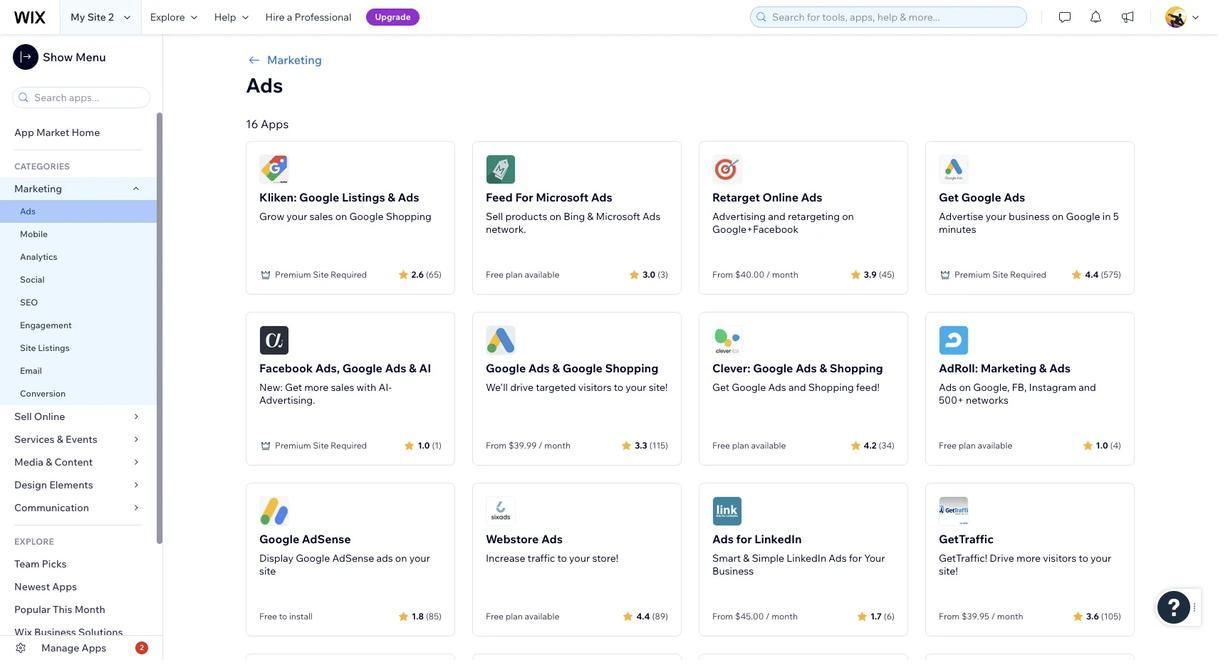 Task type: vqa. For each thing, say whether or not it's contained in the screenshot.


Task type: describe. For each thing, give the bounding box(es) containing it.
retarget online ads logo image
[[713, 155, 742, 185]]

/ for advertising
[[767, 269, 770, 280]]

services & events link
[[0, 428, 157, 451]]

my site 2
[[71, 11, 114, 24]]

sales inside facebook ads, google ads & ai new: get more sales with ai- advertising.
[[331, 381, 354, 394]]

solutions
[[78, 626, 123, 639]]

feed for microsoft ads sell products on bing & microsoft ads network.
[[486, 190, 661, 236]]

site listings
[[20, 343, 70, 353]]

google inside facebook ads, google ads & ai new: get more sales with ai- advertising.
[[343, 361, 383, 376]]

5
[[1113, 210, 1119, 223]]

apps for 16 apps
[[261, 117, 289, 131]]

$45.00
[[735, 611, 764, 622]]

3.6
[[1087, 611, 1099, 622]]

ads
[[377, 552, 393, 565]]

premium site required for ads
[[955, 269, 1047, 280]]

sell online
[[14, 410, 65, 423]]

webstore ads increase traffic to your store!
[[486, 532, 619, 565]]

ai-
[[379, 381, 392, 394]]

ads inside facebook ads, google ads & ai new: get more sales with ai- advertising.
[[385, 361, 406, 376]]

retargeting
[[788, 210, 840, 223]]

premium site required for listings
[[275, 269, 367, 280]]

ads inside get google ads advertise your business on google in 5 minutes
[[1004, 190, 1026, 204]]

social
[[20, 274, 45, 285]]

site for get google ads
[[993, 269, 1009, 280]]

design elements
[[14, 479, 93, 492]]

0 vertical spatial marketing
[[267, 53, 322, 67]]

on for get google ads
[[1052, 210, 1064, 223]]

4.4 for webstore ads
[[637, 611, 650, 622]]

(3)
[[658, 269, 668, 280]]

adroll: marketing & ads ads on google, fb, instagram and 500+ networks
[[939, 361, 1096, 407]]

free for feed for microsoft ads
[[486, 269, 504, 280]]

in
[[1103, 210, 1111, 223]]

manage
[[41, 642, 79, 655]]

marketing inside the adroll: marketing & ads ads on google, fb, instagram and 500+ networks
[[981, 361, 1037, 376]]

app market home
[[14, 126, 100, 139]]

1.0 (4)
[[1096, 440, 1122, 451]]

communication link
[[0, 497, 157, 519]]

newest apps link
[[0, 576, 157, 599]]

1.0 (1)
[[418, 440, 442, 451]]

ads,
[[316, 361, 340, 376]]

3.9
[[864, 269, 877, 280]]

home
[[72, 126, 100, 139]]

conversion link
[[0, 383, 157, 405]]

explore
[[14, 537, 54, 547]]

free for google adsense
[[259, 611, 277, 622]]

feed for microsoft ads logo image
[[486, 155, 516, 185]]

ads for linkedin logo image
[[713, 497, 742, 527]]

business
[[1009, 210, 1050, 223]]

site! inside google ads & google shopping we'll drive targeted visitors to your site!
[[649, 381, 668, 394]]

required for listings
[[331, 269, 367, 280]]

menu
[[75, 50, 106, 64]]

your inside gettraffic gettraffic! drive more visitors to your site!
[[1091, 552, 1112, 565]]

get google ads logo image
[[939, 155, 969, 185]]

available for shopping
[[751, 440, 786, 451]]

(65)
[[426, 269, 442, 280]]

products
[[505, 210, 547, 223]]

from for gettraffic
[[939, 611, 960, 622]]

grow
[[259, 210, 284, 223]]

feed!
[[856, 381, 880, 394]]

& inside facebook ads, google ads & ai new: get more sales with ai- advertising.
[[409, 361, 417, 376]]

3.0
[[643, 269, 656, 280]]

ads for linkedin smart & simple linkedin ads for your business
[[713, 532, 885, 578]]

premium for kliken:
[[275, 269, 311, 280]]

plan for adroll:
[[959, 440, 976, 451]]

1 vertical spatial marketing link
[[0, 177, 157, 200]]

plan for clever:
[[732, 440, 749, 451]]

(34)
[[879, 440, 895, 451]]

clever: google ads & shopping logo image
[[713, 326, 742, 356]]

(115)
[[650, 440, 668, 451]]

(575)
[[1101, 269, 1122, 280]]

mobile
[[20, 229, 48, 239]]

1.0 for adroll: marketing & ads
[[1096, 440, 1108, 451]]

to inside gettraffic gettraffic! drive more visitors to your site!
[[1079, 552, 1089, 565]]

1.7 (6)
[[871, 611, 895, 622]]

webstore
[[486, 532, 539, 547]]

google adsense logo image
[[259, 497, 289, 527]]

2.6 (65)
[[411, 269, 442, 280]]

available for sell
[[525, 269, 560, 280]]

gettraffic!
[[939, 552, 988, 565]]

/ for google
[[539, 440, 543, 451]]

upgrade button
[[367, 9, 419, 26]]

4.4 (89)
[[637, 611, 668, 622]]

facebook ads, google ads & ai logo image
[[259, 326, 289, 356]]

increase
[[486, 552, 525, 565]]

hire a professional link
[[257, 0, 360, 34]]

/ for smart
[[766, 611, 770, 622]]

your inside webstore ads increase traffic to your store!
[[569, 552, 590, 565]]

from for retarget online ads
[[713, 269, 733, 280]]

hire a professional
[[265, 11, 352, 24]]

1.8 (85)
[[412, 611, 442, 622]]

free plan available for webstore
[[486, 611, 560, 622]]

kliken:
[[259, 190, 297, 204]]

drive
[[990, 552, 1015, 565]]

we'll
[[486, 381, 508, 394]]

1 vertical spatial 2
[[140, 643, 144, 653]]

free plan available for feed
[[486, 269, 560, 280]]

free for webstore ads
[[486, 611, 504, 622]]

site! inside gettraffic gettraffic! drive more visitors to your site!
[[939, 565, 958, 578]]

mobile link
[[0, 223, 157, 246]]

0 vertical spatial marketing link
[[246, 51, 1135, 68]]

help
[[214, 11, 236, 24]]

site for facebook ads, google ads & ai
[[313, 440, 329, 451]]

your inside kliken: google listings & ads grow your sales on google shopping
[[287, 210, 307, 223]]

ads inside webstore ads increase traffic to your store!
[[542, 532, 563, 547]]

wix business solutions
[[14, 626, 123, 639]]

(6)
[[884, 611, 895, 622]]

on inside the adroll: marketing & ads ads on google, fb, instagram and 500+ networks
[[959, 381, 971, 394]]

from $39.95 / month
[[939, 611, 1024, 622]]

ads inside retarget online ads advertising and retargeting on google+facebook
[[801, 190, 823, 204]]

more inside gettraffic gettraffic! drive more visitors to your site!
[[1017, 552, 1041, 565]]

advertising.
[[259, 394, 315, 407]]

network.
[[486, 223, 526, 236]]

google adsense display google adsense ads on your site
[[259, 532, 430, 578]]

& inside 'ads for linkedin smart & simple linkedin ads for your business'
[[743, 552, 750, 565]]

free to install
[[259, 611, 313, 622]]

facebook ads, google ads & ai new: get more sales with ai- advertising.
[[259, 361, 431, 407]]

engagement link
[[0, 314, 157, 337]]

shopping inside google ads & google shopping we'll drive targeted visitors to your site!
[[605, 361, 659, 376]]

apps for manage apps
[[82, 642, 106, 655]]

newest
[[14, 581, 50, 594]]

popular this month link
[[0, 599, 157, 621]]

listings inside kliken: google listings & ads grow your sales on google shopping
[[342, 190, 385, 204]]

0 vertical spatial for
[[736, 532, 752, 547]]

networks
[[966, 394, 1009, 407]]

1 vertical spatial linkedin
[[787, 552, 827, 565]]

with
[[357, 381, 376, 394]]

free plan available for clever:
[[713, 440, 786, 451]]

content
[[55, 456, 93, 469]]

free for clever: google ads & shopping
[[713, 440, 730, 451]]

drive
[[510, 381, 534, 394]]

instagram
[[1029, 381, 1077, 394]]

market
[[36, 126, 69, 139]]

and inside the adroll: marketing & ads ads on google, fb, instagram and 500+ networks
[[1079, 381, 1096, 394]]

smart
[[713, 552, 741, 565]]

to left install
[[279, 611, 287, 622]]



Task type: locate. For each thing, give the bounding box(es) containing it.
premium site required for google
[[275, 440, 367, 451]]

0 vertical spatial listings
[[342, 190, 385, 204]]

1 horizontal spatial visitors
[[1043, 552, 1077, 565]]

get down clever:
[[713, 381, 730, 394]]

0 vertical spatial visitors
[[578, 381, 612, 394]]

available for to
[[525, 611, 560, 622]]

to inside google ads & google shopping we'll drive targeted visitors to your site!
[[614, 381, 624, 394]]

& inside google ads & google shopping we'll drive targeted visitors to your site!
[[552, 361, 560, 376]]

your inside google ads & google shopping we'll drive targeted visitors to your site!
[[626, 381, 647, 394]]

on right business
[[1052, 210, 1064, 223]]

on right retargeting at the top right of the page
[[842, 210, 854, 223]]

&
[[388, 190, 395, 204], [587, 210, 594, 223], [409, 361, 417, 376], [552, 361, 560, 376], [820, 361, 827, 376], [1039, 361, 1047, 376], [57, 433, 63, 446], [46, 456, 52, 469], [743, 552, 750, 565]]

required for google
[[331, 440, 367, 451]]

sell
[[486, 210, 503, 223], [14, 410, 32, 423]]

media & content
[[14, 456, 93, 469]]

bing
[[564, 210, 585, 223]]

1 horizontal spatial marketing link
[[246, 51, 1135, 68]]

marketing down a
[[267, 53, 322, 67]]

0 vertical spatial site!
[[649, 381, 668, 394]]

premium down grow at the left top
[[275, 269, 311, 280]]

1 horizontal spatial 1.0
[[1096, 440, 1108, 451]]

analytics
[[20, 252, 57, 262]]

linkedin up simple
[[755, 532, 802, 547]]

1 horizontal spatial site!
[[939, 565, 958, 578]]

online for sell
[[34, 410, 65, 423]]

get down facebook at bottom left
[[285, 381, 302, 394]]

1 horizontal spatial apps
[[82, 642, 106, 655]]

0 horizontal spatial 1.0
[[418, 440, 430, 451]]

wix business solutions link
[[0, 621, 157, 644]]

shopping inside kliken: google listings & ads grow your sales on google shopping
[[386, 210, 432, 223]]

and right instagram
[[1079, 381, 1096, 394]]

from $45.00 / month
[[713, 611, 798, 622]]

more inside facebook ads, google ads & ai new: get more sales with ai- advertising.
[[304, 381, 329, 394]]

0 horizontal spatial 4.4
[[637, 611, 650, 622]]

site! down the gettraffic
[[939, 565, 958, 578]]

free left install
[[259, 611, 277, 622]]

on inside retarget online ads advertising and retargeting on google+facebook
[[842, 210, 854, 223]]

analytics link
[[0, 246, 157, 269]]

0 vertical spatial sell
[[486, 210, 503, 223]]

ads inside kliken: google listings & ads grow your sales on google shopping
[[398, 190, 419, 204]]

on left bing
[[550, 210, 562, 223]]

site! up (115)
[[649, 381, 668, 394]]

premium site required
[[275, 269, 367, 280], [955, 269, 1047, 280], [275, 440, 367, 451]]

0 horizontal spatial microsoft
[[536, 190, 589, 204]]

0 horizontal spatial get
[[285, 381, 302, 394]]

Search apps... field
[[30, 88, 145, 108]]

1 horizontal spatial business
[[713, 565, 754, 578]]

required down with
[[331, 440, 367, 451]]

/ right "$45.00"
[[766, 611, 770, 622]]

on for google adsense
[[395, 552, 407, 565]]

4.4 left (575)
[[1085, 269, 1099, 280]]

& inside the adroll: marketing & ads ads on google, fb, instagram and 500+ networks
[[1039, 361, 1047, 376]]

free down increase
[[486, 611, 504, 622]]

ads inside google ads & google shopping we'll drive targeted visitors to your site!
[[529, 361, 550, 376]]

site
[[259, 565, 276, 578]]

free plan available down networks
[[939, 440, 1013, 451]]

0 horizontal spatial and
[[768, 210, 786, 223]]

ai
[[419, 361, 431, 376]]

from left "$45.00"
[[713, 611, 733, 622]]

1 horizontal spatial for
[[849, 552, 862, 565]]

premium down minutes
[[955, 269, 991, 280]]

ads link
[[0, 200, 157, 223]]

get inside clever: google ads & shopping get google ads and shopping feed!
[[713, 381, 730, 394]]

team picks link
[[0, 553, 157, 576]]

get up advertise
[[939, 190, 959, 204]]

1 1.0 from the left
[[418, 440, 430, 451]]

your left business
[[986, 210, 1007, 223]]

from for ads for linkedin
[[713, 611, 733, 622]]

sell inside feed for microsoft ads sell products on bing & microsoft ads network.
[[486, 210, 503, 223]]

media
[[14, 456, 43, 469]]

(89)
[[652, 611, 668, 622]]

and inside retarget online ads advertising and retargeting on google+facebook
[[768, 210, 786, 223]]

4.4 (575)
[[1085, 269, 1122, 280]]

required down kliken: google listings & ads grow your sales on google shopping
[[331, 269, 367, 280]]

sales inside kliken: google listings & ads grow your sales on google shopping
[[310, 210, 333, 223]]

plan for webstore
[[506, 611, 523, 622]]

install
[[289, 611, 313, 622]]

shopping
[[386, 210, 432, 223], [605, 361, 659, 376], [830, 361, 883, 376], [808, 381, 854, 394]]

0 horizontal spatial for
[[736, 532, 752, 547]]

your right "ads"
[[409, 552, 430, 565]]

sell online link
[[0, 405, 157, 428]]

apps right 16
[[261, 117, 289, 131]]

clever:
[[713, 361, 751, 376]]

and left retargeting at the top right of the page
[[768, 210, 786, 223]]

store!
[[592, 552, 619, 565]]

google,
[[973, 381, 1010, 394]]

0 horizontal spatial more
[[304, 381, 329, 394]]

on down adroll:
[[959, 381, 971, 394]]

site!
[[649, 381, 668, 394], [939, 565, 958, 578]]

0 horizontal spatial 2
[[108, 11, 114, 24]]

gettraffic
[[939, 532, 994, 547]]

1 vertical spatial apps
[[52, 581, 77, 594]]

microsoft up bing
[[536, 190, 589, 204]]

business
[[713, 565, 754, 578], [34, 626, 76, 639]]

on inside feed for microsoft ads sell products on bing & microsoft ads network.
[[550, 210, 562, 223]]

categories
[[14, 161, 70, 172]]

sales right grow at the left top
[[310, 210, 333, 223]]

for up smart
[[736, 532, 752, 547]]

team picks
[[14, 558, 67, 571]]

communication
[[14, 502, 91, 514]]

3.9 (45)
[[864, 269, 895, 280]]

month
[[772, 269, 799, 280], [545, 440, 571, 451], [772, 611, 798, 622], [997, 611, 1024, 622]]

more
[[304, 381, 329, 394], [1017, 552, 1041, 565]]

more right drive
[[1017, 552, 1041, 565]]

month for smart
[[772, 611, 798, 622]]

month right "$45.00"
[[772, 611, 798, 622]]

0 horizontal spatial visitors
[[578, 381, 612, 394]]

apps up this
[[52, 581, 77, 594]]

0 vertical spatial apps
[[261, 117, 289, 131]]

on inside google adsense display google adsense ads on your site
[[395, 552, 407, 565]]

month for advertising
[[772, 269, 799, 280]]

design elements link
[[0, 474, 157, 497]]

sell up the services
[[14, 410, 32, 423]]

0 horizontal spatial apps
[[52, 581, 77, 594]]

free right (115)
[[713, 440, 730, 451]]

to inside webstore ads increase traffic to your store!
[[558, 552, 567, 565]]

/ right $39.99
[[539, 440, 543, 451]]

0 horizontal spatial marketing
[[14, 182, 62, 195]]

(1)
[[432, 440, 442, 451]]

required for ads
[[1010, 269, 1047, 280]]

premium for facebook
[[275, 440, 311, 451]]

2 horizontal spatial marketing
[[981, 361, 1037, 376]]

free plan available for adroll:
[[939, 440, 1013, 451]]

sales left with
[[331, 381, 354, 394]]

app market home link
[[0, 121, 157, 144]]

2 right my
[[108, 11, 114, 24]]

fb,
[[1012, 381, 1027, 394]]

Search for tools, apps, help & more... field
[[768, 7, 1022, 27]]

1 horizontal spatial and
[[789, 381, 806, 394]]

0 vertical spatial business
[[713, 565, 754, 578]]

2 1.0 from the left
[[1096, 440, 1108, 451]]

more down 'ads,'
[[304, 381, 329, 394]]

professional
[[295, 11, 352, 24]]

and left feed!
[[789, 381, 806, 394]]

0 horizontal spatial online
[[34, 410, 65, 423]]

social link
[[0, 269, 157, 291]]

free down 'network.'
[[486, 269, 504, 280]]

1 horizontal spatial 4.4
[[1085, 269, 1099, 280]]

site for kliken: google listings & ads
[[313, 269, 329, 280]]

available for ads
[[978, 440, 1013, 451]]

2 vertical spatial apps
[[82, 642, 106, 655]]

and inside clever: google ads & shopping get google ads and shopping feed!
[[789, 381, 806, 394]]

webstore ads logo image
[[486, 497, 516, 527]]

1 vertical spatial listings
[[38, 343, 70, 353]]

advertising
[[713, 210, 766, 223]]

month right $39.99
[[545, 440, 571, 451]]

your up 3.3
[[626, 381, 647, 394]]

gettraffic gettraffic! drive more visitors to your site!
[[939, 532, 1112, 578]]

2 horizontal spatial get
[[939, 190, 959, 204]]

1 vertical spatial for
[[849, 552, 862, 565]]

email
[[20, 366, 42, 376]]

0 horizontal spatial site!
[[649, 381, 668, 394]]

0 vertical spatial 2
[[108, 11, 114, 24]]

16
[[246, 117, 258, 131]]

plan down 'network.'
[[506, 269, 523, 280]]

your right grow at the left top
[[287, 210, 307, 223]]

marketing up fb,
[[981, 361, 1037, 376]]

1 horizontal spatial listings
[[342, 190, 385, 204]]

0 horizontal spatial sell
[[14, 410, 32, 423]]

hire
[[265, 11, 285, 24]]

show
[[43, 50, 73, 64]]

microsoft right bing
[[596, 210, 640, 223]]

from left $39.95
[[939, 611, 960, 622]]

engagement
[[20, 320, 72, 331]]

free plan available up ads for linkedin logo
[[713, 440, 786, 451]]

1 vertical spatial sales
[[331, 381, 354, 394]]

1 vertical spatial marketing
[[14, 182, 62, 195]]

1 vertical spatial visitors
[[1043, 552, 1077, 565]]

0 vertical spatial more
[[304, 381, 329, 394]]

google
[[299, 190, 339, 204], [962, 190, 1002, 204], [349, 210, 384, 223], [1066, 210, 1101, 223], [343, 361, 383, 376], [486, 361, 526, 376], [563, 361, 603, 376], [753, 361, 793, 376], [732, 381, 766, 394], [259, 532, 299, 547], [296, 552, 330, 565]]

plan down 500+
[[959, 440, 976, 451]]

0 vertical spatial microsoft
[[536, 190, 589, 204]]

free plan available down increase
[[486, 611, 560, 622]]

1 vertical spatial online
[[34, 410, 65, 423]]

team
[[14, 558, 40, 571]]

1 vertical spatial sell
[[14, 410, 32, 423]]

premium for get
[[955, 269, 991, 280]]

online up services & events
[[34, 410, 65, 423]]

visitors right targeted
[[578, 381, 612, 394]]

media & content link
[[0, 451, 157, 474]]

2 horizontal spatial apps
[[261, 117, 289, 131]]

from left $39.99
[[486, 440, 507, 451]]

on inside get google ads advertise your business on google in 5 minutes
[[1052, 210, 1064, 223]]

and
[[768, 210, 786, 223], [789, 381, 806, 394], [1079, 381, 1096, 394]]

newest apps
[[14, 581, 77, 594]]

1 vertical spatial business
[[34, 626, 76, 639]]

available
[[525, 269, 560, 280], [751, 440, 786, 451], [978, 440, 1013, 451], [525, 611, 560, 622]]

& inside clever: google ads & shopping get google ads and shopping feed!
[[820, 361, 827, 376]]

to right traffic
[[558, 552, 567, 565]]

apps down solutions
[[82, 642, 106, 655]]

linkedin right simple
[[787, 552, 827, 565]]

2
[[108, 11, 114, 24], [140, 643, 144, 653]]

google ads & google shopping logo image
[[486, 326, 516, 356]]

from left $40.00
[[713, 269, 733, 280]]

1 horizontal spatial marketing
[[267, 53, 322, 67]]

facebook
[[259, 361, 313, 376]]

to up the 3.6
[[1079, 552, 1089, 565]]

your inside google adsense display google adsense ads on your site
[[409, 552, 430, 565]]

get inside facebook ads, google ads & ai new: get more sales with ai- advertising.
[[285, 381, 302, 394]]

your inside get google ads advertise your business on google in 5 minutes
[[986, 210, 1007, 223]]

advertise
[[939, 210, 984, 223]]

1.0 left (1)
[[418, 440, 430, 451]]

2 vertical spatial marketing
[[981, 361, 1037, 376]]

month right $40.00
[[772, 269, 799, 280]]

plan up ads for linkedin logo
[[732, 440, 749, 451]]

free for adroll: marketing & ads
[[939, 440, 957, 451]]

apps for newest apps
[[52, 581, 77, 594]]

on for feed for microsoft ads
[[550, 210, 562, 223]]

gettraffic logo image
[[939, 497, 969, 527]]

1 horizontal spatial get
[[713, 381, 730, 394]]

0 vertical spatial linkedin
[[755, 532, 802, 547]]

1 vertical spatial 4.4
[[637, 611, 650, 622]]

from for google ads & google shopping
[[486, 440, 507, 451]]

month right $39.95
[[997, 611, 1024, 622]]

for
[[515, 190, 533, 204]]

1 vertical spatial more
[[1017, 552, 1041, 565]]

0 vertical spatial 4.4
[[1085, 269, 1099, 280]]

site
[[87, 11, 106, 24], [313, 269, 329, 280], [993, 269, 1009, 280], [20, 343, 36, 353], [313, 440, 329, 451]]

1 vertical spatial adsense
[[332, 552, 374, 565]]

premium down the advertising.
[[275, 440, 311, 451]]

design
[[14, 479, 47, 492]]

4.4 for get google ads
[[1085, 269, 1099, 280]]

elements
[[49, 479, 93, 492]]

required
[[331, 269, 367, 280], [1010, 269, 1047, 280], [331, 440, 367, 451]]

from $40.00 / month
[[713, 269, 799, 280]]

wix
[[14, 626, 32, 639]]

1 horizontal spatial online
[[763, 190, 799, 204]]

free down 500+
[[939, 440, 957, 451]]

2 right manage apps
[[140, 643, 144, 653]]

3.3 (115)
[[635, 440, 668, 451]]

online for retarget
[[763, 190, 799, 204]]

0 vertical spatial sales
[[310, 210, 333, 223]]

on right grow at the left top
[[335, 210, 347, 223]]

1 horizontal spatial more
[[1017, 552, 1041, 565]]

popular this month
[[14, 604, 105, 616]]

month for google
[[545, 440, 571, 451]]

0 vertical spatial adsense
[[302, 532, 351, 547]]

traffic
[[528, 552, 555, 565]]

4.4 left (89) in the bottom of the page
[[637, 611, 650, 622]]

adroll: marketing & ads logo image
[[939, 326, 969, 356]]

business up manage
[[34, 626, 76, 639]]

kliken: google listings & ads logo image
[[259, 155, 289, 185]]

explore
[[150, 11, 185, 24]]

1 horizontal spatial 2
[[140, 643, 144, 653]]

1 vertical spatial microsoft
[[596, 210, 640, 223]]

(4)
[[1110, 440, 1122, 451]]

on for retarget online ads
[[842, 210, 854, 223]]

from
[[713, 269, 733, 280], [486, 440, 507, 451], [713, 611, 733, 622], [939, 611, 960, 622]]

google+facebook
[[713, 223, 799, 236]]

your up 3.6 (105)
[[1091, 552, 1112, 565]]

retarget online ads advertising and retargeting on google+facebook
[[713, 190, 854, 236]]

0 horizontal spatial marketing link
[[0, 177, 157, 200]]

your left store!
[[569, 552, 590, 565]]

1.0 for facebook ads, google ads & ai
[[418, 440, 430, 451]]

1 vertical spatial site!
[[939, 565, 958, 578]]

/ right $39.95
[[992, 611, 996, 622]]

visitors inside gettraffic gettraffic! drive more visitors to your site!
[[1043, 552, 1077, 565]]

visitors inside google ads & google shopping we'll drive targeted visitors to your site!
[[578, 381, 612, 394]]

0 vertical spatial online
[[763, 190, 799, 204]]

new:
[[259, 381, 283, 394]]

2 horizontal spatial and
[[1079, 381, 1096, 394]]

4.4
[[1085, 269, 1099, 280], [637, 611, 650, 622]]

/ right $40.00
[[767, 269, 770, 280]]

1.0 left "(4)"
[[1096, 440, 1108, 451]]

0 horizontal spatial listings
[[38, 343, 70, 353]]

online up retargeting at the top right of the page
[[763, 190, 799, 204]]

on
[[335, 210, 347, 223], [550, 210, 562, 223], [842, 210, 854, 223], [1052, 210, 1064, 223], [959, 381, 971, 394], [395, 552, 407, 565]]

business up "$45.00"
[[713, 565, 754, 578]]

business inside 'ads for linkedin smart & simple linkedin ads for your business'
[[713, 565, 754, 578]]

visitors right drive
[[1043, 552, 1077, 565]]

to right targeted
[[614, 381, 624, 394]]

plan down increase
[[506, 611, 523, 622]]

free plan available down 'network.'
[[486, 269, 560, 280]]

month for more
[[997, 611, 1024, 622]]

linkedin
[[755, 532, 802, 547], [787, 552, 827, 565]]

on right "ads"
[[395, 552, 407, 565]]

required down business
[[1010, 269, 1047, 280]]

plan for feed
[[506, 269, 523, 280]]

marketing down categories
[[14, 182, 62, 195]]

clever: google ads & shopping get google ads and shopping feed!
[[713, 361, 883, 394]]

sell down feed
[[486, 210, 503, 223]]

apps inside "link"
[[52, 581, 77, 594]]

online inside retarget online ads advertising and retargeting on google+facebook
[[763, 190, 799, 204]]

& inside feed for microsoft ads sell products on bing & microsoft ads network.
[[587, 210, 594, 223]]

help button
[[206, 0, 257, 34]]

on inside kliken: google listings & ads grow your sales on google shopping
[[335, 210, 347, 223]]

0 horizontal spatial business
[[34, 626, 76, 639]]

(45)
[[879, 269, 895, 280]]

seo link
[[0, 291, 157, 314]]

1 horizontal spatial microsoft
[[596, 210, 640, 223]]

1 horizontal spatial sell
[[486, 210, 503, 223]]

for left the 'your'
[[849, 552, 862, 565]]

& inside kliken: google listings & ads grow your sales on google shopping
[[388, 190, 395, 204]]

3.3
[[635, 440, 648, 451]]

/ for more
[[992, 611, 996, 622]]

4.2 (34)
[[864, 440, 895, 451]]

retarget
[[713, 190, 760, 204]]

get inside get google ads advertise your business on google in 5 minutes
[[939, 190, 959, 204]]



